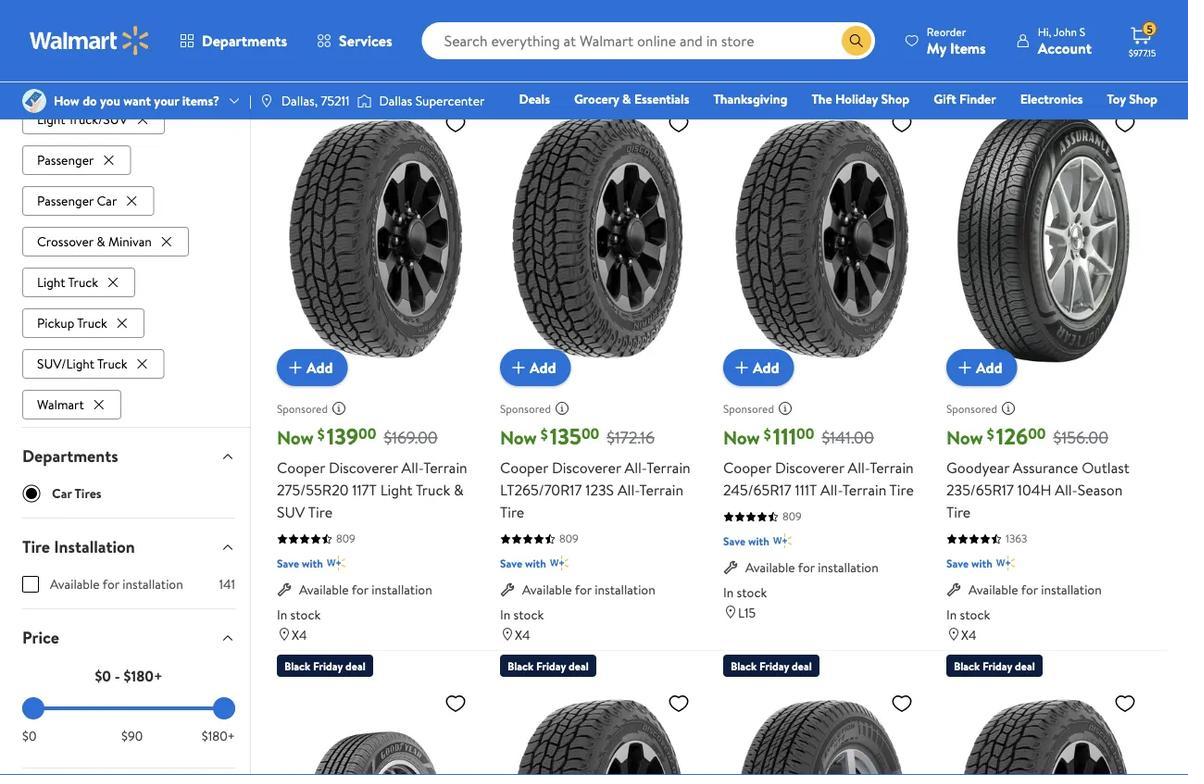 Task type: locate. For each thing, give the bounding box(es) containing it.
0 horizontal spatial &
[[97, 232, 105, 250]]

goodyear reliant all-season 225/60r17 99v all-season tire image
[[277, 685, 474, 776]]

light up pickup
[[37, 273, 65, 291]]

add up 111
[[753, 358, 780, 378]]

walmart plus image
[[327, 555, 345, 573], [550, 555, 569, 573], [997, 555, 1015, 573]]

terrain for 111
[[870, 458, 914, 479]]

now for 139
[[277, 425, 314, 451]]

tire installation tab
[[7, 519, 250, 575]]

2 now from the left
[[500, 425, 537, 451]]

my
[[927, 38, 947, 58]]

1 horizontal spatial $0
[[95, 666, 111, 686]]

sponsored for 126
[[947, 401, 998, 417]]

00 left $172.16
[[582, 424, 600, 444]]

$0 for $0
[[22, 727, 36, 745]]

sponsored for 111
[[724, 401, 775, 417]]

cooper for 111
[[724, 458, 772, 479]]

discoverer up 123s on the bottom
[[552, 458, 621, 479]]

available
[[746, 559, 796, 577], [50, 575, 100, 593], [299, 581, 349, 599], [523, 581, 572, 599], [969, 581, 1019, 599]]

ad disclaimer and feedback for ingridsponsoredproducts image for 135
[[555, 402, 570, 416]]

2 shop from the left
[[1130, 90, 1158, 108]]

departments up car tires
[[22, 444, 118, 468]]

$ for 111
[[764, 424, 772, 445]]

1 add to cart image from the left
[[284, 357, 307, 379]]

-
[[115, 666, 120, 686]]

pickup truck list item
[[22, 305, 148, 338]]

2 horizontal spatial discoverer
[[775, 458, 845, 479]]

1 horizontal spatial walmart plus image
[[550, 555, 569, 573]]

car left the tires
[[52, 484, 72, 502]]

want
[[123, 92, 151, 110]]

now
[[277, 425, 314, 451], [500, 425, 537, 451], [724, 425, 761, 451], [947, 425, 984, 451]]

now $ 135 00 $172.16 cooper discoverer all-terrain lt265/70r17 123s all-terrain tire
[[500, 421, 691, 523]]

grocery
[[574, 90, 620, 108]]

2 sponsored from the left
[[500, 401, 551, 417]]

4 now from the left
[[947, 425, 984, 451]]

passenger inside list item
[[37, 151, 94, 169]]

services
[[339, 31, 393, 51]]

friday
[[313, 79, 343, 95], [537, 79, 566, 95], [760, 79, 790, 95], [983, 79, 1013, 95], [313, 659, 343, 675], [537, 659, 566, 675], [760, 659, 790, 675], [983, 659, 1013, 675]]

departments button down walmart list item
[[7, 428, 250, 484]]

$ left 111
[[764, 424, 772, 445]]

2 passenger from the top
[[37, 192, 94, 210]]

now up 'goodyear' at the bottom right of page
[[947, 425, 984, 451]]

save left walmart plus icon
[[724, 534, 746, 549]]

add button
[[277, 350, 348, 387], [500, 350, 571, 387], [724, 350, 795, 387], [947, 350, 1018, 387]]

cooper discoverer all-terrain 245/65r17 111t all-terrain tire image
[[724, 105, 921, 372], [500, 685, 698, 776]]

with for 111
[[749, 534, 770, 549]]

2 horizontal spatial walmart plus image
[[997, 555, 1015, 573]]

0 horizontal spatial car
[[52, 484, 72, 502]]

cooper for 139
[[277, 458, 325, 479]]

1 horizontal spatial add to cart image
[[731, 357, 753, 379]]

0 horizontal spatial add to cart image
[[284, 357, 307, 379]]

all- inside now $ 126 00 $156.00 goodyear assurance outlast 235/65r17 104h all-season tire
[[1056, 480, 1078, 501]]

809 up walmart plus icon
[[783, 509, 802, 525]]

one debit
[[1016, 116, 1079, 134]]

tire down car tires option
[[22, 535, 50, 558]]

gift finder
[[934, 90, 997, 108]]

104h
[[1018, 480, 1052, 501]]

for for 139
[[352, 581, 369, 599]]

00 inside the now $ 139 00 $169.00 cooper discoverer all-terrain 275/55r20 117t light truck & suv tire
[[359, 424, 377, 444]]

all- down assurance
[[1056, 480, 1078, 501]]

items
[[951, 38, 987, 58]]

1 vertical spatial &
[[97, 232, 105, 250]]

cooper inside the now $ 139 00 $169.00 cooper discoverer all-terrain 275/55r20 117t light truck & suv tire
[[277, 458, 325, 479]]

truck up pickup truck list item
[[68, 273, 98, 291]]

now for 135
[[500, 425, 537, 451]]

$ left 135
[[541, 424, 548, 445]]

3 cooper from the left
[[724, 458, 772, 479]]

dallas,
[[282, 92, 318, 110]]

discoverer up 111t
[[775, 458, 845, 479]]

passenger car list item
[[22, 182, 158, 216]]

now left the 139
[[277, 425, 314, 451]]

passenger button
[[22, 145, 131, 175]]

3 walmart plus image from the left
[[997, 555, 1015, 573]]

sponsored up the 139
[[277, 401, 328, 417]]

1 horizontal spatial &
[[454, 480, 464, 501]]

cooper up 275/55r20
[[277, 458, 325, 479]]

1 passenger from the top
[[37, 151, 94, 169]]

passenger up crossover
[[37, 192, 94, 210]]

&
[[623, 90, 632, 108], [97, 232, 105, 250], [454, 480, 464, 501]]

2 add to cart image from the left
[[954, 357, 977, 379]]

light truck/suv list item
[[22, 101, 169, 134]]

all- down $169.00
[[402, 458, 424, 479]]

$ left 126 on the right of page
[[988, 424, 995, 445]]

809 down the 117t
[[336, 531, 356, 547]]

1 now from the left
[[277, 425, 314, 451]]

finder
[[960, 90, 997, 108]]

now inside now $ 126 00 $156.00 goodyear assurance outlast 235/65r17 104h all-season tire
[[947, 425, 984, 451]]

0 horizontal spatial  image
[[259, 94, 274, 108]]

add to favorites list, cooper discoverer all-terrain 245/65r17 111t all-terrain tire image for topmost cooper discoverer all-terrain 245/65r17 111t all-terrain tire image
[[891, 113, 914, 136]]

0 vertical spatial departments button
[[165, 19, 302, 63]]

ad disclaimer and feedback for ingridsponsoredproducts image
[[778, 402, 793, 416], [1002, 402, 1016, 416]]

0 horizontal spatial add to favorites list, cooper discoverer all-terrain 245/65r17 111t all-terrain tire image
[[668, 693, 690, 716]]

3 sponsored from the left
[[724, 401, 775, 417]]

truck right "suv/light"
[[97, 355, 128, 373]]

walmart plus image down 275/55r20
[[327, 555, 345, 573]]

809 for 135
[[560, 531, 579, 547]]

1 add to cart image from the left
[[508, 357, 530, 379]]

2 vertical spatial &
[[454, 480, 464, 501]]

2 cooper from the left
[[500, 458, 549, 479]]

None checkbox
[[22, 576, 39, 593]]

0 horizontal spatial shop
[[882, 90, 910, 108]]

walmart
[[37, 395, 84, 413]]

Car Tires radio
[[22, 484, 41, 503]]

$ inside now $ 111 00 $141.00 cooper discoverer all-terrain 245/65r17 111t all-terrain tire
[[764, 424, 772, 445]]

2 00 from the left
[[582, 424, 600, 444]]

0 vertical spatial departments
[[202, 31, 287, 51]]

l15
[[739, 604, 756, 622]]

for
[[799, 559, 815, 577], [103, 575, 119, 593], [352, 581, 369, 599], [575, 581, 592, 599], [1022, 581, 1039, 599]]

add to favorites list, cooper discoverer all-terrain lt265/70r17 123s all-terrain tire image
[[668, 113, 690, 136]]

light truck list item
[[22, 264, 139, 297]]

light
[[37, 110, 65, 128], [37, 273, 65, 291], [381, 480, 413, 501]]

save down suv
[[277, 556, 299, 572]]

walmart plus image down 1363
[[997, 555, 1015, 573]]

truck inside list item
[[68, 273, 98, 291]]

& inside button
[[97, 232, 105, 250]]

2 horizontal spatial 809
[[783, 509, 802, 525]]

809 for 139
[[336, 531, 356, 547]]

1 horizontal spatial cooper
[[500, 458, 549, 479]]

departments up |
[[202, 31, 287, 51]]

1 discoverer from the left
[[329, 458, 398, 479]]

passenger for passenger car
[[37, 192, 94, 210]]

 image right the 75211
[[357, 92, 372, 110]]

tire inside dropdown button
[[22, 535, 50, 558]]

1 $ from the left
[[318, 424, 325, 445]]

grocery & essentials link
[[566, 89, 698, 109]]

with down lt265/70r17
[[525, 556, 547, 572]]

$ inside the now $ 139 00 $169.00 cooper discoverer all-terrain 275/55r20 117t light truck & suv tire
[[318, 424, 325, 445]]

2 discoverer from the left
[[552, 458, 621, 479]]

2 walmart plus image from the left
[[550, 555, 569, 573]]

1 add from the left
[[307, 358, 333, 378]]

passenger list item
[[22, 141, 135, 175]]

1 horizontal spatial ad disclaimer and feedback for ingridsponsoredproducts image
[[555, 402, 570, 416]]

available for installation for 139
[[299, 581, 433, 599]]

save with
[[724, 534, 770, 549], [277, 556, 323, 572], [500, 556, 547, 572], [947, 556, 993, 572]]

electronics
[[1021, 90, 1084, 108]]

1 horizontal spatial add to favorites list, cooper discoverer all-terrain 245/65r17 111t all-terrain tire image
[[891, 113, 914, 136]]

truck inside button
[[97, 355, 128, 373]]

cooper inside now $ 111 00 $141.00 cooper discoverer all-terrain 245/65r17 111t all-terrain tire
[[724, 458, 772, 479]]

car inside button
[[97, 192, 117, 210]]

pickup truck button
[[22, 308, 144, 338]]

$0 for $0 - $180+
[[95, 666, 111, 686]]

add button up 126 on the right of page
[[947, 350, 1018, 387]]

0 horizontal spatial ad disclaimer and feedback for ingridsponsoredproducts image
[[778, 402, 793, 416]]

cooper evolution ht2 265/70r17 115s passenger/truck/suv tire fits: 2014-18 chevrolet silverado 1500 wt, 2010-21 gmc sierra 1500 sle image
[[724, 685, 921, 776]]

light truck/suv
[[37, 110, 128, 128]]

save with down 235/65r17
[[947, 556, 993, 572]]

hi,
[[1038, 24, 1052, 39]]

0 vertical spatial car
[[97, 192, 117, 210]]

0 vertical spatial passenger
[[37, 151, 94, 169]]

save with down lt265/70r17
[[500, 556, 547, 572]]

truck inside list item
[[77, 314, 107, 332]]

save with down suv
[[277, 556, 323, 572]]

light down how
[[37, 110, 65, 128]]

4 $ from the left
[[988, 424, 995, 445]]

outlast
[[1083, 458, 1130, 479]]

passenger inside list item
[[37, 192, 94, 210]]

with for 135
[[525, 556, 547, 572]]

with down suv
[[302, 556, 323, 572]]

save with for 126
[[947, 556, 993, 572]]

00 inside the now $ 135 00 $172.16 cooper discoverer all-terrain lt265/70r17 123s all-terrain tire
[[582, 424, 600, 444]]

3 $ from the left
[[764, 424, 772, 445]]

installation for 135
[[595, 581, 656, 599]]

shop
[[882, 90, 910, 108], [1130, 90, 1158, 108]]

809 down lt265/70r17
[[560, 531, 579, 547]]

walmart plus image down lt265/70r17
[[550, 555, 569, 573]]

add to favorites list, goodyear assurance outlast 235/65r17 104h all-season tire image
[[1115, 113, 1137, 136]]

now inside the now $ 135 00 $172.16 cooper discoverer all-terrain lt265/70r17 123s all-terrain tire
[[500, 425, 537, 451]]

ad disclaimer and feedback for ingridsponsoredproducts image
[[332, 402, 347, 416], [555, 402, 570, 416]]

truck right pickup
[[77, 314, 107, 332]]

tire left 235/65r17
[[890, 480, 914, 501]]

sponsored up 126 on the right of page
[[947, 401, 998, 417]]

0 vertical spatial $0
[[95, 666, 111, 686]]

passenger up passenger car
[[37, 151, 94, 169]]

tire down 235/65r17
[[947, 503, 971, 523]]

1 vertical spatial add to favorites list, cooper discoverer all-terrain 245/65r17 111t all-terrain tire image
[[668, 693, 690, 716]]

debit
[[1047, 116, 1079, 134]]

2 add to cart image from the left
[[731, 357, 753, 379]]

1 horizontal spatial  image
[[357, 92, 372, 110]]

add up the 139
[[307, 358, 333, 378]]

2 vertical spatial light
[[381, 480, 413, 501]]

0 horizontal spatial walmart plus image
[[327, 555, 345, 573]]

1 vertical spatial cooper discoverer all-terrain 245/65r17 111t all-terrain tire image
[[500, 685, 698, 776]]

add button for 126
[[947, 350, 1018, 387]]

walmart list item
[[22, 386, 125, 419]]

for for 135
[[575, 581, 592, 599]]

 image right |
[[259, 94, 274, 108]]

with left walmart plus icon
[[749, 534, 770, 549]]

light inside list item
[[37, 110, 65, 128]]

discoverer inside the now $ 139 00 $169.00 cooper discoverer all-terrain 275/55r20 117t light truck & suv tire
[[329, 458, 398, 479]]

00
[[359, 424, 377, 444], [582, 424, 600, 444], [797, 424, 815, 444], [1029, 424, 1047, 444]]

all- right 123s on the bottom
[[618, 480, 640, 501]]

1 horizontal spatial departments
[[202, 31, 287, 51]]

0 vertical spatial &
[[623, 90, 632, 108]]

the holiday shop link
[[804, 89, 919, 109]]

1 vertical spatial car
[[52, 484, 72, 502]]

in
[[277, 26, 287, 44], [500, 26, 511, 44], [724, 26, 734, 44], [947, 26, 957, 44], [724, 584, 734, 602], [277, 606, 287, 624], [500, 606, 511, 624], [947, 606, 957, 624]]

1 walmart plus image from the left
[[327, 555, 345, 573]]

add button up 135
[[500, 350, 571, 387]]

add to favorites list, cooper discoverer all-terrain 275/55r20 117t light truck & suv tire image
[[445, 113, 467, 136]]

truck for light truck
[[68, 273, 98, 291]]

departments tab
[[7, 428, 250, 484]]

save with for 135
[[500, 556, 547, 572]]

black
[[284, 79, 311, 95], [508, 79, 534, 95], [731, 79, 757, 95], [954, 79, 981, 95], [284, 659, 311, 675], [508, 659, 534, 675], [731, 659, 757, 675], [954, 659, 981, 675]]

$ inside the now $ 135 00 $172.16 cooper discoverer all-terrain lt265/70r17 123s all-terrain tire
[[541, 424, 548, 445]]

0 vertical spatial light
[[37, 110, 65, 128]]

0 vertical spatial $180+
[[124, 666, 163, 686]]

light right the 117t
[[381, 480, 413, 501]]

sponsored up 111
[[724, 401, 775, 417]]

2 ad disclaimer and feedback for ingridsponsoredproducts image from the left
[[1002, 402, 1016, 416]]

2 horizontal spatial &
[[623, 90, 632, 108]]

assurance
[[1014, 458, 1079, 479]]

ad disclaimer and feedback for ingridsponsoredproducts image for 111
[[778, 402, 793, 416]]

discoverer for 135
[[552, 458, 621, 479]]

add button for 135
[[500, 350, 571, 387]]

light inside list item
[[37, 273, 65, 291]]

2 ad disclaimer and feedback for ingridsponsoredproducts image from the left
[[555, 402, 570, 416]]

0 horizontal spatial departments
[[22, 444, 118, 468]]

tire down 275/55r20
[[308, 503, 333, 523]]

available for installation for 135
[[523, 581, 656, 599]]

shop up "fashion"
[[882, 90, 910, 108]]

1 horizontal spatial add to cart image
[[954, 357, 977, 379]]

1 horizontal spatial ad disclaimer and feedback for ingridsponsoredproducts image
[[1002, 402, 1016, 416]]

cooper inside the now $ 135 00 $172.16 cooper discoverer all-terrain lt265/70r17 123s all-terrain tire
[[500, 458, 549, 479]]

crossover & minivan button
[[22, 227, 189, 256]]

0 vertical spatial add to favorites list, cooper discoverer all-terrain 245/65r17 111t all-terrain tire image
[[891, 113, 914, 136]]

price tab
[[7, 609, 250, 666]]

tire down lt265/70r17
[[500, 503, 525, 523]]

ad disclaimer and feedback for ingridsponsoredproducts image up the 139
[[332, 402, 347, 416]]

now inside the now $ 139 00 $169.00 cooper discoverer all-terrain 275/55r20 117t light truck & suv tire
[[277, 425, 314, 451]]

1 cooper from the left
[[277, 458, 325, 479]]

2 $ from the left
[[541, 424, 548, 445]]

00 inside now $ 126 00 $156.00 goodyear assurance outlast 235/65r17 104h all-season tire
[[1029, 424, 1047, 444]]

discoverer inside the now $ 135 00 $172.16 cooper discoverer all-terrain lt265/70r17 123s all-terrain tire
[[552, 458, 621, 479]]

$180+ right -
[[124, 666, 163, 686]]

terrain inside the now $ 139 00 $169.00 cooper discoverer all-terrain 275/55r20 117t light truck & suv tire
[[424, 458, 468, 479]]

1 horizontal spatial $180+
[[202, 727, 235, 745]]

light for light truck
[[37, 273, 65, 291]]

3 now from the left
[[724, 425, 761, 451]]

all- inside the now $ 139 00 $169.00 cooper discoverer all-terrain 275/55r20 117t light truck & suv tire
[[402, 458, 424, 479]]

1 00 from the left
[[359, 424, 377, 444]]

$180+ right $90
[[202, 727, 235, 745]]

add for 139
[[307, 358, 333, 378]]

deals link
[[511, 89, 559, 109]]

add to cart image
[[508, 357, 530, 379], [731, 357, 753, 379]]

terrain
[[424, 458, 468, 479], [647, 458, 691, 479], [870, 458, 914, 479], [640, 480, 684, 501], [843, 480, 887, 501]]

departments button up |
[[165, 19, 302, 63]]

ad disclaimer and feedback for ingridsponsoredproducts image up 126 on the right of page
[[1002, 402, 1016, 416]]

hi, john s account
[[1038, 24, 1092, 58]]

tab
[[7, 769, 250, 776]]

0 horizontal spatial cooper
[[277, 458, 325, 479]]

walmart plus image for 139
[[327, 555, 345, 573]]

all- down $172.16
[[625, 458, 647, 479]]

now left 135
[[500, 425, 537, 451]]

1 vertical spatial light
[[37, 273, 65, 291]]

truck down $169.00
[[416, 480, 450, 501]]

$ left the 139
[[318, 424, 325, 445]]

1 vertical spatial departments
[[22, 444, 118, 468]]

home link
[[811, 115, 862, 135]]

add to favorites list, cooper discoverer all-terrain 245/65r17 111t all-terrain tire image
[[891, 113, 914, 136], [668, 693, 690, 716]]

you
[[100, 92, 120, 110]]

discoverer up the 117t
[[329, 458, 398, 479]]

add button for 139
[[277, 350, 348, 387]]

4 add button from the left
[[947, 350, 1018, 387]]

tire installation
[[22, 535, 135, 558]]

 image
[[357, 92, 372, 110], [259, 94, 274, 108]]

add up 126 on the right of page
[[977, 358, 1003, 378]]

home
[[820, 116, 854, 134]]

price
[[22, 626, 59, 649]]

cooper for 135
[[500, 458, 549, 479]]

shop right toy
[[1130, 90, 1158, 108]]

1 horizontal spatial discoverer
[[552, 458, 621, 479]]

with down 235/65r17
[[972, 556, 993, 572]]

walmart plus image for 126
[[997, 555, 1015, 573]]

car up crossover & minivan list item
[[97, 192, 117, 210]]

1 horizontal spatial car
[[97, 192, 117, 210]]

cooper up lt265/70r17
[[500, 458, 549, 479]]

0 horizontal spatial $180+
[[124, 666, 163, 686]]

2 add from the left
[[530, 358, 557, 378]]

now left 111
[[724, 425, 761, 451]]

00 left $169.00
[[359, 424, 377, 444]]

car
[[97, 192, 117, 210], [52, 484, 72, 502]]

4 sponsored from the left
[[947, 401, 998, 417]]

all- right 111t
[[821, 480, 843, 501]]

3 discoverer from the left
[[775, 458, 845, 479]]

pickup
[[37, 314, 74, 332]]

1 vertical spatial passenger
[[37, 192, 94, 210]]

& left lt265/70r17
[[454, 480, 464, 501]]

& right grocery
[[623, 90, 632, 108]]

stock
[[291, 26, 321, 44], [514, 26, 544, 44], [737, 26, 767, 44], [961, 26, 991, 44], [737, 584, 767, 602], [291, 606, 321, 624], [514, 606, 544, 624], [961, 606, 991, 624]]

gift finder link
[[926, 89, 1005, 109]]

1 horizontal spatial shop
[[1130, 90, 1158, 108]]

00 inside now $ 111 00 $141.00 cooper discoverer all-terrain 245/65r17 111t all-terrain tire
[[797, 424, 815, 444]]

1 horizontal spatial 809
[[560, 531, 579, 547]]

2 add button from the left
[[500, 350, 571, 387]]

1 ad disclaimer and feedback for ingridsponsoredproducts image from the left
[[332, 402, 347, 416]]

1 vertical spatial $0
[[22, 727, 36, 745]]

terrain for 135
[[647, 458, 691, 479]]

00 up assurance
[[1029, 424, 1047, 444]]

in stock
[[277, 26, 321, 44], [500, 26, 544, 44], [724, 26, 767, 44], [947, 26, 991, 44], [724, 584, 767, 602], [277, 606, 321, 624], [500, 606, 544, 624], [947, 606, 991, 624]]

sponsored
[[277, 401, 328, 417], [500, 401, 551, 417], [724, 401, 775, 417], [947, 401, 998, 417]]

0 vertical spatial cooper discoverer all-terrain 245/65r17 111t all-terrain tire image
[[724, 105, 921, 372]]

save
[[724, 534, 746, 549], [277, 556, 299, 572], [500, 556, 523, 572], [947, 556, 969, 572]]

add button up 111
[[724, 350, 795, 387]]

0 horizontal spatial 809
[[336, 531, 356, 547]]

1 ad disclaimer and feedback for ingridsponsoredproducts image from the left
[[778, 402, 793, 416]]

add to cart image
[[284, 357, 307, 379], [954, 357, 977, 379]]

save with left walmart plus icon
[[724, 534, 770, 549]]

add for 111
[[753, 358, 780, 378]]

installation
[[54, 535, 135, 558]]

& for crossover
[[97, 232, 105, 250]]

1 add button from the left
[[277, 350, 348, 387]]

add button up the 139
[[277, 350, 348, 387]]

0 horizontal spatial discoverer
[[329, 458, 398, 479]]

& left the minivan
[[97, 232, 105, 250]]

discoverer
[[329, 458, 398, 479], [552, 458, 621, 479], [775, 458, 845, 479]]

save down 235/65r17
[[947, 556, 969, 572]]

ad disclaimer and feedback for ingridsponsoredproducts image for 126
[[1002, 402, 1016, 416]]

add to favorites list, cooper evolution ht2 265/70r17 115s passenger/truck/suv tire fits: 2014-18 chevrolet silverado 1500 wt, 2010-21 gmc sierra 1500 sle image
[[891, 693, 914, 716]]

1 horizontal spatial cooper discoverer all-terrain 245/65r17 111t all-terrain tire image
[[724, 105, 921, 372]]

0 horizontal spatial $0
[[22, 727, 36, 745]]

departments
[[202, 31, 287, 51], [22, 444, 118, 468]]

3 add button from the left
[[724, 350, 795, 387]]

discoverer inside now $ 111 00 $141.00 cooper discoverer all-terrain 245/65r17 111t all-terrain tire
[[775, 458, 845, 479]]

save with for 139
[[277, 556, 323, 572]]

add to favorites list, cooper discoverer all-terrain 235/70r16 106t all-terrain tire image
[[1115, 693, 1137, 716]]

 image
[[22, 89, 46, 113]]

4 00 from the left
[[1029, 424, 1047, 444]]

truck/suv
[[68, 110, 128, 128]]

suv/light truck list item
[[22, 345, 168, 379]]

$ inside now $ 126 00 $156.00 goodyear assurance outlast 235/65r17 104h all-season tire
[[988, 424, 995, 445]]

add up 135
[[530, 358, 557, 378]]

list
[[22, 60, 235, 419]]

suv/light truck
[[37, 355, 128, 373]]

sponsored up 135
[[500, 401, 551, 417]]

all-
[[402, 458, 424, 479], [625, 458, 647, 479], [848, 458, 870, 479], [618, 480, 640, 501], [821, 480, 843, 501], [1056, 480, 1078, 501]]

3 add from the left
[[753, 358, 780, 378]]

2 horizontal spatial cooper
[[724, 458, 772, 479]]

0 horizontal spatial ad disclaimer and feedback for ingridsponsoredproducts image
[[332, 402, 347, 416]]

add to cart image for 111
[[731, 357, 753, 379]]

with for 139
[[302, 556, 323, 572]]

0 horizontal spatial add to cart image
[[508, 357, 530, 379]]

$ for 139
[[318, 424, 325, 445]]

available for 111
[[746, 559, 796, 577]]

truck for suv/light truck
[[97, 355, 128, 373]]

ad disclaimer and feedback for ingridsponsoredproducts image up 135
[[555, 402, 570, 416]]

ad disclaimer and feedback for ingridsponsoredproducts image up 111
[[778, 402, 793, 416]]

cooper up 245/65r17
[[724, 458, 772, 479]]

4 add from the left
[[977, 358, 1003, 378]]

crossover
[[37, 232, 94, 250]]

save down lt265/70r17
[[500, 556, 523, 572]]

now inside now $ 111 00 $141.00 cooper discoverer all-terrain 245/65r17 111t all-terrain tire
[[724, 425, 761, 451]]

$172.16
[[607, 427, 655, 450]]

available for installation for 111
[[746, 559, 879, 577]]

light truck/suv button
[[22, 104, 165, 134]]

3 00 from the left
[[797, 424, 815, 444]]

$180+
[[124, 666, 163, 686], [202, 727, 235, 745]]

tire inside now $ 111 00 $141.00 cooper discoverer all-terrain 245/65r17 111t all-terrain tire
[[890, 480, 914, 501]]

00 left $141.00
[[797, 424, 815, 444]]

1 sponsored from the left
[[277, 401, 328, 417]]



Task type: vqa. For each thing, say whether or not it's contained in the screenshot.
gang
no



Task type: describe. For each thing, give the bounding box(es) containing it.
cooper discoverer all-terrain 235/70r16 106t all-terrain tire image
[[947, 685, 1144, 776]]

111
[[773, 421, 797, 452]]

goodyear assurance outlast 235/65r17 104h all-season tire image
[[947, 105, 1144, 372]]

add to favorites list, goodyear reliant all-season 225/60r17 99v all-season tire image
[[445, 693, 467, 716]]

search icon image
[[850, 33, 864, 48]]

 image for dallas supercenter
[[357, 92, 372, 110]]

1363
[[1006, 531, 1028, 547]]

with for 126
[[972, 556, 993, 572]]

tire inside the now $ 135 00 $172.16 cooper discoverer all-terrain lt265/70r17 123s all-terrain tire
[[500, 503, 525, 523]]

light truck
[[37, 273, 98, 291]]

supercenter
[[416, 92, 485, 110]]

1 shop from the left
[[882, 90, 910, 108]]

$977.15
[[1130, 46, 1157, 59]]

suv/light
[[37, 355, 95, 373]]

809 for 111
[[783, 509, 802, 525]]

installation for 126
[[1042, 581, 1102, 599]]

& for grocery
[[623, 90, 632, 108]]

terrain for 139
[[424, 458, 468, 479]]

installation for 111
[[818, 559, 879, 577]]

grocery & essentials
[[574, 90, 690, 108]]

available for installation for 126
[[969, 581, 1102, 599]]

save for 139
[[277, 556, 299, 572]]

now for 126
[[947, 425, 984, 451]]

all- down $141.00
[[848, 458, 870, 479]]

holiday
[[836, 90, 879, 108]]

Walmart Site-Wide search field
[[422, 22, 875, 59]]

account
[[1038, 38, 1092, 58]]

add for 135
[[530, 358, 557, 378]]

tire inside the now $ 139 00 $169.00 cooper discoverer all-terrain 275/55r20 117t light truck & suv tire
[[308, 503, 333, 523]]

245/65r17
[[724, 480, 792, 501]]

111t
[[796, 480, 818, 501]]

services button
[[302, 19, 407, 63]]

lt265/70r17
[[500, 480, 582, 501]]

toy shop home
[[820, 90, 1158, 134]]

add for 126
[[977, 358, 1003, 378]]

one
[[1016, 116, 1044, 134]]

|
[[249, 92, 252, 110]]

shop inside toy shop home
[[1130, 90, 1158, 108]]

toy shop link
[[1099, 89, 1167, 109]]

car tires
[[52, 484, 102, 502]]

$156.00
[[1054, 427, 1109, 450]]

Search search field
[[422, 22, 875, 59]]

123s
[[586, 480, 614, 501]]

235/65r17
[[947, 480, 1015, 501]]

00 for 126
[[1029, 424, 1047, 444]]

passenger car button
[[22, 186, 154, 216]]

truck for pickup truck
[[77, 314, 107, 332]]

add to cart image for 135
[[508, 357, 530, 379]]

now $ 126 00 $156.00 goodyear assurance outlast 235/65r17 104h all-season tire
[[947, 421, 1130, 523]]

$90
[[121, 727, 143, 745]]

now for 111
[[724, 425, 761, 451]]

registry link
[[937, 115, 1000, 135]]

minivan
[[108, 232, 152, 250]]

suv
[[277, 503, 305, 523]]

john
[[1054, 24, 1078, 39]]

discoverer for 111
[[775, 458, 845, 479]]

how
[[54, 92, 80, 110]]

ad disclaimer and feedback for ingridsponsoredproducts image for 139
[[332, 402, 347, 416]]

do
[[83, 92, 97, 110]]

$0 range field
[[22, 707, 235, 710]]

 image for dallas, 75211
[[259, 94, 274, 108]]

tire installation button
[[7, 519, 250, 575]]

tires
[[75, 484, 102, 502]]

thanksgiving
[[714, 90, 788, 108]]

season
[[1078, 480, 1123, 501]]

275/55r20
[[277, 480, 349, 501]]

reorder my items
[[927, 24, 987, 58]]

passenger car
[[37, 192, 117, 210]]

pickup truck
[[37, 314, 107, 332]]

tire inside now $ 126 00 $156.00 goodyear assurance outlast 235/65r17 104h all-season tire
[[947, 503, 971, 523]]

00 for 135
[[582, 424, 600, 444]]

for for 126
[[1022, 581, 1039, 599]]

items?
[[182, 92, 220, 110]]

available for 126
[[969, 581, 1019, 599]]

add button for 111
[[724, 350, 795, 387]]

75211
[[321, 92, 350, 110]]

$ for 135
[[541, 424, 548, 445]]

$169.00
[[384, 427, 438, 450]]

reorder
[[927, 24, 967, 39]]

walmart+ link
[[1095, 115, 1167, 135]]

how do you want your items?
[[54, 92, 220, 110]]

$180 range field
[[22, 707, 235, 710]]

0 horizontal spatial cooper discoverer all-terrain 245/65r17 111t all-terrain tire image
[[500, 685, 698, 776]]

installation for 139
[[372, 581, 433, 599]]

walmart plus image for 135
[[550, 555, 569, 573]]

save with for 111
[[724, 534, 770, 549]]

the
[[812, 90, 833, 108]]

sponsored for 139
[[277, 401, 328, 417]]

sponsored for 135
[[500, 401, 551, 417]]

dallas supercenter
[[379, 92, 485, 110]]

fashion link
[[869, 115, 929, 135]]

price button
[[7, 609, 250, 666]]

toy
[[1108, 90, 1127, 108]]

add to cart image for 126
[[954, 357, 977, 379]]

add to favorites list, cooper discoverer all-terrain 245/65r17 111t all-terrain tire image for cooper discoverer all-terrain 245/65r17 111t all-terrain tire image to the left
[[668, 693, 690, 716]]

essentials
[[635, 90, 690, 108]]

dallas, 75211
[[282, 92, 350, 110]]

1 vertical spatial $180+
[[202, 727, 235, 745]]

s
[[1080, 24, 1086, 39]]

00 for 139
[[359, 424, 377, 444]]

save for 135
[[500, 556, 523, 572]]

thanksgiving link
[[706, 89, 796, 109]]

135
[[550, 421, 582, 452]]

5
[[1148, 21, 1154, 37]]

cooper discoverer all-terrain 275/55r20 117t light truck & suv tire image
[[277, 105, 474, 372]]

deals
[[519, 90, 550, 108]]

passenger for passenger
[[37, 151, 94, 169]]

discoverer for 139
[[329, 458, 398, 479]]

141
[[219, 575, 235, 593]]

now $ 111 00 $141.00 cooper discoverer all-terrain 245/65r17 111t all-terrain tire
[[724, 421, 914, 501]]

walmart plus image
[[774, 532, 792, 551]]

light truck button
[[22, 267, 135, 297]]

walmart button
[[22, 390, 121, 419]]

& inside the now $ 139 00 $169.00 cooper discoverer all-terrain 275/55r20 117t light truck & suv tire
[[454, 480, 464, 501]]

list containing light truck/suv
[[22, 60, 235, 419]]

1 vertical spatial departments button
[[7, 428, 250, 484]]

goodyear
[[947, 458, 1010, 479]]

now $ 139 00 $169.00 cooper discoverer all-terrain 275/55r20 117t light truck & suv tire
[[277, 421, 468, 523]]

00 for 111
[[797, 424, 815, 444]]

light inside the now $ 139 00 $169.00 cooper discoverer all-terrain 275/55r20 117t light truck & suv tire
[[381, 480, 413, 501]]

one debit link
[[1008, 115, 1087, 135]]

126
[[997, 421, 1029, 452]]

gift
[[934, 90, 957, 108]]

117t
[[352, 480, 377, 501]]

crossover & minivan list item
[[22, 223, 193, 256]]

walmart image
[[30, 26, 150, 56]]

registry
[[945, 116, 992, 134]]

139
[[327, 421, 359, 452]]

walmart+
[[1103, 116, 1158, 134]]

save for 126
[[947, 556, 969, 572]]

crossover & minivan
[[37, 232, 152, 250]]

for for 111
[[799, 559, 815, 577]]

$ for 126
[[988, 424, 995, 445]]

available for 139
[[299, 581, 349, 599]]

$0 - $180+
[[95, 666, 163, 686]]

available for 135
[[523, 581, 572, 599]]

cooper discoverer all-terrain lt265/70r17 123s all-terrain tire image
[[500, 105, 698, 372]]

add to cart image for 139
[[284, 357, 307, 379]]

$141.00
[[822, 427, 875, 450]]

the holiday shop
[[812, 90, 910, 108]]

save for 111
[[724, 534, 746, 549]]

truck inside the now $ 139 00 $169.00 cooper discoverer all-terrain 275/55r20 117t light truck & suv tire
[[416, 480, 450, 501]]

light for light truck/suv
[[37, 110, 65, 128]]

electronics link
[[1012, 89, 1092, 109]]

suv/light truck button
[[22, 349, 165, 379]]

departments inside tab
[[22, 444, 118, 468]]



